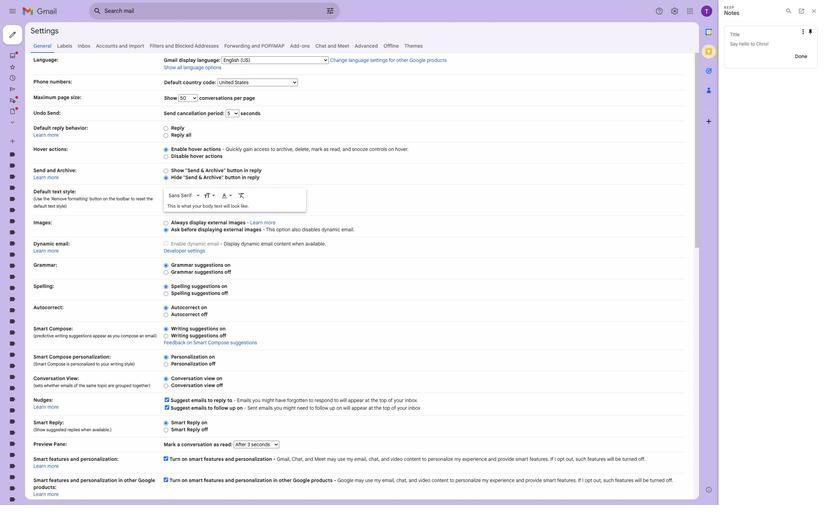 Task type: locate. For each thing, give the bounding box(es) containing it.
smart up (smart
[[33, 354, 48, 361]]

2 horizontal spatial other
[[396, 57, 408, 63]]

display for gmail
[[179, 57, 196, 63]]

reply up smart reply off
[[187, 420, 200, 426]]

learn inside send and archive: learn more
[[33, 175, 46, 181]]

0 horizontal spatial chat,
[[369, 457, 380, 463]]

off up feedback on smart compose suggestions "link"
[[220, 333, 226, 339]]

1 vertical spatial hover
[[190, 153, 204, 160]]

1 enable from the top
[[171, 146, 187, 153]]

0 horizontal spatial experience
[[462, 457, 487, 463]]

learn inside smart features and personalization: learn more
[[33, 464, 46, 470]]

enable for enable hover actions
[[171, 146, 187, 153]]

default country code:
[[164, 79, 217, 86]]

1 spelling from the top
[[171, 284, 190, 290]]

when inside smart reply: (show suggested replies when available.)
[[81, 428, 91, 433]]

gmail image
[[22, 4, 60, 18]]

toolbar
[[116, 196, 130, 202]]

None checkbox
[[165, 398, 169, 403], [165, 406, 169, 410], [165, 398, 169, 403], [165, 406, 169, 410]]

more down nudges:
[[47, 404, 59, 411]]

(predictive
[[33, 334, 54, 339]]

archive"
[[205, 168, 226, 174], [203, 175, 224, 181]]

more inside the default reply behavior: learn more
[[47, 132, 59, 138]]

Always display external images radio
[[164, 221, 168, 226]]

personalization for turn on smart features and personalization -
[[235, 457, 272, 463]]

1 vertical spatial personalize
[[456, 478, 481, 484]]

suggest for suggest emails to reply to - emails you might have forgotten to respond to will appear at the top of your inbox
[[171, 398, 190, 404]]

1 horizontal spatial use
[[365, 478, 373, 484]]

archive" down show "send & archive" button in reply
[[203, 175, 224, 181]]

smart inside smart reply: (show suggested replies when available.)
[[33, 420, 48, 426]]

mark
[[311, 146, 322, 153]]

0 vertical spatial &
[[201, 168, 204, 174]]

reply up the reply all
[[171, 125, 184, 131]]

body
[[203, 203, 213, 209]]

follow down respond
[[315, 405, 328, 412]]

you down "have"
[[274, 405, 282, 412]]

compose:
[[49, 326, 73, 332]]

compose up personalized
[[49, 354, 71, 361]]

reply
[[52, 125, 64, 131], [249, 168, 262, 174], [247, 175, 260, 181], [214, 398, 226, 404]]

1 turn from the top
[[170, 457, 180, 463]]

nudges:
[[33, 397, 53, 404]]

reply:
[[49, 420, 64, 426]]

when down 'also'
[[292, 241, 304, 247]]

suggest up smart reply on
[[171, 405, 190, 412]]

0 vertical spatial personalization:
[[73, 354, 111, 361]]

displaying
[[198, 227, 222, 233]]

2 spelling from the top
[[171, 291, 190, 297]]

None search field
[[89, 3, 340, 20]]

learn up (use
[[33, 175, 46, 181]]

2 turn from the top
[[170, 478, 180, 484]]

1 up from the left
[[229, 405, 236, 412]]

1 autocorrect from the top
[[171, 305, 200, 311]]

actions up show "send & archive" button in reply
[[205, 153, 223, 160]]

learn inside smart features and personalization in other google products: learn more
[[33, 492, 46, 498]]

more inside send and archive: learn more
[[47, 175, 59, 181]]

support image
[[655, 7, 664, 15]]

external down 'always display external images - learn more'
[[224, 227, 243, 233]]

Enable hover actions radio
[[164, 147, 168, 153]]

1 vertical spatial turned
[[650, 478, 665, 484]]

email down ask before displaying external images - this option also disables dynamic email.
[[261, 241, 273, 247]]

2 up from the left
[[330, 405, 335, 412]]

suggestions inside smart compose: (predictive writing suggestions appear as you compose an email)
[[69, 334, 92, 339]]

suggestions for writing suggestions on
[[190, 326, 218, 332]]

navigation
[[0, 22, 84, 506]]

1 vertical spatial i
[[582, 478, 584, 484]]

personalization: up smart features and personalization in other google products: learn more
[[80, 457, 119, 463]]

more inside smart features and personalization in other google products: learn more
[[47, 492, 59, 498]]

1 vertical spatial out,
[[594, 478, 602, 484]]

conversation for conversation view on
[[171, 376, 203, 382]]

default for default reply behavior: learn more
[[33, 125, 51, 131]]

off down personalization on
[[209, 361, 216, 367]]

preview pane:
[[33, 442, 67, 448]]

smart features and personalization: learn more
[[33, 457, 119, 470]]

actions for disable
[[205, 153, 223, 160]]

0 horizontal spatial email
[[207, 241, 219, 247]]

products:
[[33, 485, 56, 491]]

writing up feedback
[[171, 333, 188, 339]]

1 vertical spatial personalization
[[171, 361, 208, 367]]

1 vertical spatial grammar
[[171, 269, 193, 276]]

as left read:
[[214, 442, 219, 448]]

writing for writing suggestions off
[[171, 333, 188, 339]]

1 writing from the top
[[171, 326, 188, 332]]

compose down writing suggestions off at the bottom
[[208, 340, 229, 346]]

the inside conversation view: (sets whether emails of the same topic are grouped together)
[[79, 384, 85, 389]]

images
[[229, 220, 246, 226], [244, 227, 261, 233]]

follow left sent
[[214, 405, 228, 412]]

is left what
[[177, 203, 180, 209]]

spelling:
[[33, 284, 54, 290]]

1 vertical spatial provide
[[525, 478, 542, 484]]

preview
[[33, 442, 52, 448]]

page left size:
[[58, 94, 69, 101]]

0 vertical spatial appear
[[93, 334, 106, 339]]

0 vertical spatial writing
[[171, 326, 188, 332]]

send down hover
[[33, 168, 45, 174]]

smart for smart reply: (show suggested replies when available.)
[[33, 420, 48, 426]]

learn more link down dynamic
[[33, 248, 59, 254]]

grammar right grammar suggestions off radio
[[171, 269, 193, 276]]

2 vertical spatial appear
[[352, 405, 367, 412]]

0 vertical spatial personalize
[[428, 457, 453, 463]]

1 vertical spatial style)
[[124, 362, 135, 367]]

0 horizontal spatial other
[[124, 478, 137, 484]]

look
[[231, 203, 240, 209]]

0 vertical spatial archive"
[[205, 168, 226, 174]]

dynamic up developer settings link
[[187, 241, 206, 247]]

0 horizontal spatial this
[[167, 203, 176, 209]]

smart reply off
[[171, 427, 208, 433]]

0 vertical spatial as
[[324, 146, 329, 153]]

smart inside smart compose: (predictive writing suggestions appear as you compose an email)
[[33, 326, 48, 332]]

seconds
[[239, 110, 260, 117]]

0 horizontal spatial if
[[550, 457, 553, 463]]

2 vertical spatial of
[[391, 405, 396, 412]]

personalization: up personalized
[[73, 354, 111, 361]]

actions for enable
[[203, 146, 221, 153]]

0 vertical spatial when
[[292, 241, 304, 247]]

chat,
[[369, 457, 380, 463], [396, 478, 407, 484]]

formatting'
[[68, 196, 88, 202]]

of
[[74, 384, 78, 389], [388, 398, 393, 404], [391, 405, 396, 412]]

images up enable dynamic email - display dynamic email content when available. developer settings
[[244, 227, 261, 233]]

up left sent
[[229, 405, 236, 412]]

0 vertical spatial out,
[[566, 457, 574, 463]]

1 suggest from the top
[[171, 398, 190, 404]]

0 vertical spatial opt
[[557, 457, 565, 463]]

0 horizontal spatial up
[[229, 405, 236, 412]]

1 vertical spatial such
[[603, 478, 614, 484]]

spelling
[[171, 284, 190, 290], [171, 291, 190, 297]]

external
[[208, 220, 227, 226], [224, 227, 243, 233]]

0 vertical spatial video
[[391, 457, 403, 463]]

is left personalized
[[67, 362, 70, 367]]

0 horizontal spatial send
[[33, 168, 45, 174]]

video up turn on smart features and personalization in other google products - google may use my email, chat, and video content to personalize my experience and provide smart features. if i opt out, such features will be turned off.
[[391, 457, 403, 463]]

writing inside smart compose: (predictive writing suggestions appear as you compose an email)
[[55, 334, 68, 339]]

at
[[365, 398, 370, 404], [369, 405, 373, 412]]

personalization down personalization on
[[171, 361, 208, 367]]

default reply behavior: learn more
[[33, 125, 88, 138]]

as right mark
[[324, 146, 329, 153]]

add-ons link
[[290, 43, 310, 49]]

button
[[227, 168, 243, 174], [225, 175, 241, 181], [90, 196, 102, 202]]

learn more link up hover actions:
[[33, 132, 59, 138]]

2 enable from the top
[[171, 241, 186, 247]]

actions up disable hover actions
[[203, 146, 221, 153]]

reply right reply all option
[[171, 132, 184, 138]]

1 horizontal spatial you
[[252, 398, 260, 404]]

smart inside smart compose personalization: (smart compose is personalized to your writing style)
[[33, 354, 48, 361]]

1 vertical spatial language
[[183, 64, 204, 71]]

filters and blocked addresses
[[150, 43, 219, 49]]

smart reply: (show suggested replies when available.)
[[33, 420, 112, 433]]

text
[[52, 189, 62, 195], [214, 203, 222, 209], [48, 204, 55, 209]]

use
[[338, 457, 345, 463], [365, 478, 373, 484]]

smart for smart reply on
[[171, 420, 186, 426]]

off down spelling suggestions on at left bottom
[[221, 291, 228, 297]]

and inside smart features and personalization: learn more
[[70, 457, 79, 463]]

up down respond
[[330, 405, 335, 412]]

are
[[108, 384, 114, 389]]

view down conversation view on
[[204, 383, 215, 389]]

grammar down developer settings link
[[171, 262, 193, 269]]

personalization inside smart features and personalization in other google products: learn more
[[80, 478, 117, 484]]

1 view from the top
[[204, 376, 215, 382]]

1 vertical spatial writing
[[110, 362, 123, 367]]

(smart
[[33, 362, 46, 367]]

0 horizontal spatial writing
[[55, 334, 68, 339]]

1 vertical spatial default
[[33, 125, 51, 131]]

off down grammar suggestions on
[[225, 269, 231, 276]]

2 writing from the top
[[171, 333, 188, 339]]

main menu image
[[8, 7, 17, 15]]

sans serif option
[[167, 192, 195, 199]]

meet right chat,
[[315, 457, 326, 463]]

1 horizontal spatial style)
[[124, 362, 135, 367]]

dynamic left email.
[[321, 227, 340, 233]]

1 grammar from the top
[[171, 262, 193, 269]]

button up hide "send & archive" button in reply
[[227, 168, 243, 174]]

writing
[[171, 326, 188, 332], [171, 333, 188, 339]]

archive" up hide "send & archive" button in reply
[[205, 168, 226, 174]]

1 horizontal spatial i
[[582, 478, 584, 484]]

archive" for hide
[[203, 175, 224, 181]]

button down show "send & archive" button in reply
[[225, 175, 241, 181]]

0 vertical spatial off.
[[638, 457, 645, 463]]

1 horizontal spatial content
[[404, 457, 421, 463]]

0 horizontal spatial opt
[[557, 457, 565, 463]]

enable
[[171, 146, 187, 153], [171, 241, 186, 247]]

text up 'remove
[[52, 189, 62, 195]]

1 vertical spatial opt
[[585, 478, 592, 484]]

button for show "send & archive" button in reply
[[227, 168, 243, 174]]

mark
[[164, 442, 176, 448]]

show down default country code:
[[164, 95, 178, 101]]

and inside send and archive: learn more
[[47, 168, 56, 174]]

1 vertical spatial be
[[643, 478, 649, 484]]

"send down disable hover actions
[[185, 168, 199, 174]]

more down preview pane:
[[47, 464, 59, 470]]

mark a conversation as read:
[[164, 442, 234, 448]]

0 vertical spatial view
[[204, 376, 215, 382]]

personalization for personalization on
[[171, 354, 208, 361]]

enable up disable
[[171, 146, 187, 153]]

Personalization on radio
[[164, 355, 168, 360]]

smart inside smart features and personalization: learn more
[[33, 457, 48, 463]]

Hide "Send & Archive" button in reply radio
[[164, 175, 168, 181]]

archive" for show
[[205, 168, 226, 174]]

settings
[[370, 57, 388, 63], [188, 248, 205, 254]]

view for on
[[204, 376, 215, 382]]

2 personalization from the top
[[171, 361, 208, 367]]

0 vertical spatial might
[[262, 398, 274, 404]]

you inside smart compose: (predictive writing suggestions appear as you compose an email)
[[113, 334, 120, 339]]

autocorrect down autocorrect on
[[171, 312, 200, 318]]

0 vertical spatial of
[[74, 384, 78, 389]]

1 vertical spatial appear
[[348, 398, 364, 404]]

1 vertical spatial settings
[[188, 248, 205, 254]]

send inside send and archive: learn more
[[33, 168, 45, 174]]

0 vertical spatial content
[[274, 241, 291, 247]]

settings image
[[671, 7, 679, 15]]

tab list
[[699, 22, 719, 481]]

0 vertical spatial "send
[[185, 168, 199, 174]]

off down conversation view on
[[216, 383, 223, 389]]

style) inside smart compose personalization: (smart compose is personalized to your writing style)
[[124, 362, 135, 367]]

1 personalization from the top
[[171, 354, 208, 361]]

button for hide "send & archive" button in reply
[[225, 175, 241, 181]]

view
[[204, 376, 215, 382], [204, 383, 215, 389]]

conversation view on
[[171, 376, 222, 382]]

2 view from the top
[[204, 383, 215, 389]]

general
[[33, 43, 52, 49]]

style)
[[56, 204, 67, 209], [124, 362, 135, 367]]

is inside smart compose personalization: (smart compose is personalized to your writing style)
[[67, 362, 70, 367]]

your
[[192, 203, 202, 209], [101, 362, 109, 367], [394, 398, 404, 404], [397, 405, 407, 412]]

(show
[[33, 428, 45, 433]]

style) inside the default text style: (use the 'remove formatting' button on the toolbar to reset the default text style)
[[56, 204, 67, 209]]

suggest for suggest emails to follow up on - sent emails you might need to follow up on will appear at the top of your inbox
[[171, 405, 190, 412]]

0 vertical spatial email,
[[354, 457, 367, 463]]

0 vertical spatial may
[[327, 457, 336, 463]]

None checkbox
[[164, 241, 168, 246], [164, 457, 168, 462], [164, 478, 168, 483], [164, 241, 168, 246], [164, 457, 168, 462], [164, 478, 168, 483]]

might left "have"
[[262, 398, 274, 404]]

experience
[[462, 457, 487, 463], [490, 478, 515, 484]]

off for conversation view on
[[216, 383, 223, 389]]

0 horizontal spatial out,
[[566, 457, 574, 463]]

0 vertical spatial suggest
[[171, 398, 190, 404]]

suggestions for spelling suggestions off
[[191, 291, 220, 297]]

0 vertical spatial all
[[177, 64, 182, 71]]

personalization: inside smart compose personalization: (smart compose is personalized to your writing style)
[[73, 354, 111, 361]]

this down sans
[[167, 203, 176, 209]]

off for smart reply on
[[201, 427, 208, 433]]

hover
[[33, 146, 48, 153]]

when right replies
[[81, 428, 91, 433]]

smart up (predictive
[[33, 326, 48, 332]]

learn inside 'nudges: learn more'
[[33, 404, 46, 411]]

and
[[119, 43, 128, 49], [165, 43, 174, 49], [251, 43, 260, 49], [328, 43, 336, 49], [342, 146, 351, 153], [47, 168, 56, 174], [70, 457, 79, 463], [225, 457, 234, 463], [305, 457, 313, 463], [381, 457, 389, 463], [488, 457, 497, 463], [70, 478, 79, 484], [225, 478, 234, 484], [409, 478, 417, 484], [516, 478, 524, 484]]

default down "undo"
[[33, 125, 51, 131]]

&
[[201, 168, 204, 174], [199, 175, 202, 181]]

language:
[[33, 57, 58, 63]]

learn more link down the products:
[[33, 492, 59, 498]]

in inside smart features and personalization in other google products: learn more
[[118, 478, 123, 484]]

suggest down conversation view off on the bottom left of page
[[171, 398, 190, 404]]

0 vertical spatial language
[[349, 57, 369, 63]]

might
[[262, 398, 274, 404], [283, 405, 296, 412]]

smart inside smart features and personalization in other google products: learn more
[[33, 478, 48, 484]]

off for spelling suggestions on
[[221, 291, 228, 297]]

0 horizontal spatial be
[[615, 457, 621, 463]]

this left option
[[266, 227, 275, 233]]

Search mail text field
[[104, 8, 307, 15]]

hover up disable hover actions
[[188, 146, 202, 153]]

reply inside the default reply behavior: learn more
[[52, 125, 64, 131]]

i
[[555, 457, 556, 463], [582, 478, 584, 484]]

need
[[297, 405, 308, 412]]

numbers:
[[50, 79, 72, 85]]

button right formatting' on the left of the page
[[90, 196, 102, 202]]

conversations per page
[[198, 95, 255, 101]]

1 horizontal spatial email
[[261, 241, 273, 247]]

0 vertical spatial personalization
[[171, 354, 208, 361]]

Autocorrect on radio
[[164, 306, 168, 311]]

view up conversation view off on the bottom left of page
[[204, 376, 215, 382]]

forwarding and pop/imap link
[[224, 43, 285, 49]]

read,
[[330, 146, 341, 153]]

video down turn on smart features and personalization - gmail, chat, and meet may use my email, chat, and video content to personalize my experience and provide smart features. if i opt out, such features will be turned off.
[[418, 478, 430, 484]]

more down "archive:" on the left of page
[[47, 175, 59, 181]]

Grammar suggestions off radio
[[164, 270, 168, 275]]

2 vertical spatial default
[[33, 189, 51, 195]]

autocorrect
[[171, 305, 200, 311], [171, 312, 200, 318]]

page right 'per'
[[243, 95, 255, 101]]

learn inside the default reply behavior: learn more
[[33, 132, 46, 138]]

autocorrect on
[[171, 305, 207, 311]]

0 horizontal spatial all
[[177, 64, 182, 71]]

smart down writing suggestions off at the bottom
[[193, 340, 207, 346]]

1 horizontal spatial chat,
[[396, 478, 407, 484]]

grammar for grammar suggestions on
[[171, 262, 193, 269]]

smart for smart features and personalization: learn more
[[33, 457, 48, 463]]

default for default country code:
[[164, 79, 182, 86]]

smart up the products:
[[33, 478, 48, 484]]

meet
[[338, 43, 349, 49], [315, 457, 326, 463]]

more inside smart features and personalization: learn more
[[47, 464, 59, 470]]

2 suggest from the top
[[171, 405, 190, 412]]

0 horizontal spatial when
[[81, 428, 91, 433]]

writing down compose:
[[55, 334, 68, 339]]

enable up developer
[[171, 241, 186, 247]]

1 vertical spatial use
[[365, 478, 373, 484]]

reply
[[171, 125, 184, 131], [171, 132, 184, 138], [187, 420, 200, 426], [187, 427, 200, 433]]

1 horizontal spatial opt
[[585, 478, 592, 484]]

chat and meet link
[[315, 43, 349, 49]]

more up hover actions:
[[47, 132, 59, 138]]

& up hide "send & archive" button in reply
[[201, 168, 204, 174]]

0 horizontal spatial content
[[274, 241, 291, 247]]

when inside enable dynamic email - display dynamic email content when available. developer settings
[[292, 241, 304, 247]]

Writing suggestions off radio
[[164, 334, 168, 339]]

2 vertical spatial as
[[214, 442, 219, 448]]

"send right hide
[[183, 175, 197, 181]]

enable inside enable dynamic email - display dynamic email content when available. developer settings
[[171, 241, 186, 247]]

google inside smart features and personalization in other google products: learn more
[[138, 478, 155, 484]]

spelling right spelling suggestions on option
[[171, 284, 190, 290]]

advanced search options image
[[323, 4, 337, 18]]

sent
[[247, 405, 257, 412]]

autocorrect up autocorrect off
[[171, 305, 200, 311]]

default inside the default text style: (use the 'remove formatting' button on the toolbar to reset the default text style)
[[33, 189, 51, 195]]

hover for enable
[[188, 146, 202, 153]]

1 vertical spatial external
[[224, 227, 243, 233]]

0 horizontal spatial email,
[[354, 457, 367, 463]]

smart for smart compose: (predictive writing suggestions appear as you compose an email)
[[33, 326, 48, 332]]

personalization up personalization off
[[171, 354, 208, 361]]

learn down the products:
[[33, 492, 46, 498]]

off up mark a conversation as read:
[[201, 427, 208, 433]]

1 vertical spatial you
[[252, 398, 260, 404]]

smart right smart reply on option
[[171, 420, 186, 426]]

conversation for conversation view: (sets whether emails of the same topic are grouped together)
[[33, 376, 65, 382]]

all down gmail
[[177, 64, 182, 71]]

0 vertical spatial use
[[338, 457, 345, 463]]

conversation view: (sets whether emails of the same topic are grouped together)
[[33, 376, 150, 389]]

2 grammar from the top
[[171, 269, 193, 276]]

show up hide
[[171, 168, 184, 174]]

1 horizontal spatial might
[[283, 405, 296, 412]]

Grammar suggestions on radio
[[164, 263, 168, 268]]

default inside the default reply behavior: learn more
[[33, 125, 51, 131]]

a
[[177, 442, 180, 448]]

writing for writing suggestions on
[[171, 326, 188, 332]]

more down the products:
[[47, 492, 59, 498]]

more
[[47, 132, 59, 138], [47, 175, 59, 181], [264, 220, 276, 226], [47, 248, 59, 254], [47, 404, 59, 411], [47, 464, 59, 470], [47, 492, 59, 498]]

learn more link
[[33, 132, 59, 138], [33, 175, 59, 181], [250, 220, 276, 226], [33, 248, 59, 254], [33, 404, 59, 411], [33, 464, 59, 470], [33, 492, 59, 498]]

2 autocorrect from the top
[[171, 312, 200, 318]]

1 vertical spatial writing
[[171, 333, 188, 339]]

chat
[[315, 43, 326, 49]]

1 vertical spatial actions
[[205, 153, 223, 160]]

Disable hover actions radio
[[164, 154, 168, 159]]

0 vertical spatial turned
[[622, 457, 637, 463]]

grouped
[[115, 384, 131, 389]]

style) down 'remove
[[56, 204, 67, 209]]

you up sent
[[252, 398, 260, 404]]

conversation inside conversation view: (sets whether emails of the same topic are grouped together)
[[33, 376, 65, 382]]

0 horizontal spatial style)
[[56, 204, 67, 209]]

serif
[[181, 193, 192, 199]]

hover.
[[395, 146, 409, 153]]

suggest emails to follow up on - sent emails you might need to follow up on will appear at the top of your inbox
[[171, 405, 420, 412]]

on
[[388, 146, 394, 153], [103, 196, 108, 202], [225, 262, 230, 269], [221, 284, 227, 290], [201, 305, 207, 311], [220, 326, 226, 332], [187, 340, 192, 346], [209, 354, 215, 361], [216, 376, 222, 382], [237, 405, 243, 412], [336, 405, 342, 412], [201, 420, 207, 426], [182, 457, 188, 463], [182, 478, 188, 484]]

smart down preview
[[33, 457, 48, 463]]

1 horizontal spatial language
[[349, 57, 369, 63]]

writing inside smart compose personalization: (smart compose is personalized to your writing style)
[[110, 362, 123, 367]]

0 vertical spatial grammar
[[171, 262, 193, 269]]

such
[[576, 457, 586, 463], [603, 478, 614, 484]]

& for show
[[201, 168, 204, 174]]

Spelling suggestions off radio
[[164, 291, 168, 297]]

1 horizontal spatial up
[[330, 405, 335, 412]]

personalized
[[71, 362, 95, 367]]

0 vertical spatial show
[[164, 64, 176, 71]]

display up before
[[189, 220, 206, 226]]

0 horizontal spatial settings
[[188, 248, 205, 254]]

1 vertical spatial this
[[266, 227, 275, 233]]

labels
[[57, 43, 72, 49]]

compose
[[208, 340, 229, 346], [49, 354, 71, 361], [47, 362, 65, 367]]

offline link
[[383, 43, 399, 49]]

settings up grammar suggestions on
[[188, 248, 205, 254]]

1 vertical spatial "send
[[183, 175, 197, 181]]

show for show "send & archive" button in reply
[[171, 168, 184, 174]]



Task type: describe. For each thing, give the bounding box(es) containing it.
turn for turn on smart features and personalization - gmail, chat, and meet may use my email, chat, and video content to personalize my experience and provide smart features. if i opt out, such features will be turned off.
[[170, 457, 180, 463]]

suggestions for writing suggestions off
[[190, 333, 218, 339]]

addresses
[[195, 43, 219, 49]]

personalization: inside smart features and personalization: learn more
[[80, 457, 119, 463]]

display for always
[[189, 220, 206, 226]]

(use
[[33, 196, 42, 202]]

forgotten
[[287, 398, 308, 404]]

disables
[[302, 227, 320, 233]]

button inside the default text style: (use the 'remove formatting' button on the toolbar to reset the default text style)
[[90, 196, 102, 202]]

2 vertical spatial compose
[[47, 362, 65, 367]]

and inside smart features and personalization in other google products: learn more
[[70, 478, 79, 484]]

quickly
[[226, 146, 242, 153]]

dynamic email: learn more
[[33, 241, 70, 254]]

phone numbers:
[[33, 79, 72, 85]]

0 vertical spatial meet
[[338, 43, 349, 49]]

1 vertical spatial images
[[244, 227, 261, 233]]

0 horizontal spatial use
[[338, 457, 345, 463]]

learn more link up ask before displaying external images - this option also disables dynamic email.
[[250, 220, 276, 226]]

delete,
[[295, 146, 310, 153]]

0 vertical spatial at
[[365, 398, 370, 404]]

1 horizontal spatial such
[[603, 478, 614, 484]]

appear inside smart compose: (predictive writing suggestions appear as you compose an email)
[[93, 334, 106, 339]]

0 vertical spatial settings
[[370, 57, 388, 63]]

size:
[[71, 94, 81, 101]]

off for writing suggestions on
[[220, 333, 226, 339]]

view for off
[[204, 383, 215, 389]]

feedback on smart compose suggestions
[[164, 340, 257, 346]]

language:
[[197, 57, 220, 63]]

on inside the default text style: (use the 'remove formatting' button on the toolbar to reset the default text style)
[[103, 196, 108, 202]]

gmail,
[[277, 457, 291, 463]]

your inside smart compose personalization: (smart compose is personalized to your writing style)
[[101, 362, 109, 367]]

2 horizontal spatial dynamic
[[321, 227, 340, 233]]

accounts and import
[[96, 43, 144, 49]]

off for grammar suggestions on
[[225, 269, 231, 276]]

period:
[[208, 110, 224, 117]]

more up ask before displaying external images - this option also disables dynamic email.
[[264, 220, 276, 226]]

reset
[[136, 196, 146, 202]]

1 horizontal spatial features.
[[557, 478, 577, 484]]

Conversation view on radio
[[164, 377, 168, 382]]

conversation view off
[[171, 383, 223, 389]]

1 vertical spatial compose
[[49, 354, 71, 361]]

learn more link for nudges:
[[33, 404, 59, 411]]

turn on smart features and personalization in other google products - google may use my email, chat, and video content to personalize my experience and provide smart features. if i opt out, such features will be turned off.
[[170, 478, 673, 484]]

forwarding and pop/imap
[[224, 43, 285, 49]]

1 vertical spatial inbox
[[408, 405, 420, 412]]

personalization on
[[171, 354, 215, 361]]

hover actions:
[[33, 146, 68, 153]]

maximum
[[33, 94, 56, 101]]

personalization for personalization off
[[171, 361, 208, 367]]

0 horizontal spatial provide
[[498, 457, 514, 463]]

emails down conversation view off on the bottom left of page
[[191, 398, 207, 404]]

display
[[224, 241, 240, 247]]

formatting options toolbar
[[166, 189, 304, 202]]

0 horizontal spatial language
[[183, 64, 204, 71]]

smart for smart features and personalization in other google products: learn more
[[33, 478, 48, 484]]

1 vertical spatial might
[[283, 405, 296, 412]]

autocorrect for autocorrect on
[[171, 305, 200, 311]]

more inside 'nudges: learn more'
[[47, 404, 59, 411]]

2 follow from the left
[[315, 405, 328, 412]]

hide
[[171, 175, 182, 181]]

1 vertical spatial video
[[418, 478, 430, 484]]

suggest emails to reply to - emails you might have forgotten to respond to will appear at the top of your inbox
[[171, 398, 417, 404]]

enable for enable dynamic email
[[171, 241, 186, 247]]

1 follow from the left
[[214, 405, 228, 412]]

settings inside enable dynamic email - display dynamic email content when available. developer settings
[[188, 248, 205, 254]]

show for show
[[164, 95, 178, 101]]

smart compose personalization: (smart compose is personalized to your writing style)
[[33, 354, 135, 367]]

0 horizontal spatial i
[[555, 457, 556, 463]]

reply up "formatting options" toolbar
[[247, 175, 260, 181]]

2 email from the left
[[261, 241, 273, 247]]

settings
[[31, 26, 59, 35]]

1 horizontal spatial dynamic
[[241, 241, 260, 247]]

learn more link for dynamic email:
[[33, 248, 59, 254]]

add-ons
[[290, 43, 310, 49]]

0 vertical spatial this
[[167, 203, 176, 209]]

0 vertical spatial top
[[379, 398, 387, 404]]

0 vertical spatial inbox
[[405, 398, 417, 404]]

0 horizontal spatial personalize
[[428, 457, 453, 463]]

1 horizontal spatial is
[[177, 203, 180, 209]]

add-
[[290, 43, 302, 49]]

you for as
[[113, 334, 120, 339]]

1 horizontal spatial products
[[427, 57, 447, 63]]

emails right sent
[[259, 405, 273, 412]]

'remove
[[51, 196, 67, 202]]

personalization off
[[171, 361, 216, 367]]

off up writing suggestions on
[[201, 312, 208, 318]]

other inside smart features and personalization in other google products: learn more
[[124, 478, 137, 484]]

"send for show
[[185, 168, 199, 174]]

suggestions for grammar suggestions off
[[195, 269, 223, 276]]

learn inside dynamic email: learn more
[[33, 248, 46, 254]]

topic
[[97, 384, 107, 389]]

have
[[275, 398, 286, 404]]

grammar for grammar suggestions off
[[171, 269, 193, 276]]

country
[[183, 79, 202, 86]]

spelling for spelling suggestions off
[[171, 291, 190, 297]]

remove formatting ‪(⌘\)‬ image
[[238, 192, 245, 199]]

inbox link
[[78, 43, 90, 49]]

to inside smart compose personalization: (smart compose is personalized to your writing style)
[[96, 362, 100, 367]]

turn for turn on smart features and personalization in other google products - google may use my email, chat, and video content to personalize my experience and provide smart features. if i opt out, such features will be turned off.
[[170, 478, 180, 484]]

0 horizontal spatial such
[[576, 457, 586, 463]]

spelling for spelling suggestions on
[[171, 284, 190, 290]]

respond
[[315, 398, 333, 404]]

controls
[[369, 146, 387, 153]]

learn more link for send and archive:
[[33, 175, 59, 181]]

Smart Reply off radio
[[164, 428, 168, 433]]

1 vertical spatial may
[[355, 478, 364, 484]]

grammar suggestions on
[[171, 262, 230, 269]]

developer
[[164, 248, 186, 254]]

code:
[[203, 79, 216, 86]]

learn more link for smart features and personalization:
[[33, 464, 59, 470]]

turn on smart features and personalization - gmail, chat, and meet may use my email, chat, and video content to personalize my experience and provide smart features. if i opt out, such features will be turned off.
[[170, 457, 645, 463]]

1 horizontal spatial page
[[243, 95, 255, 101]]

suggestions for grammar suggestions on
[[195, 262, 223, 269]]

filters
[[150, 43, 164, 49]]

send and archive: learn more
[[33, 168, 77, 181]]

1 horizontal spatial other
[[279, 478, 292, 484]]

0 horizontal spatial features.
[[530, 457, 549, 463]]

conversation for conversation view off
[[171, 383, 203, 389]]

you for emails
[[252, 398, 260, 404]]

send cancellation period:
[[164, 110, 226, 117]]

Spelling suggestions on radio
[[164, 285, 168, 290]]

learn more link for smart features and personalization in other google products:
[[33, 492, 59, 498]]

side panel section
[[699, 22, 719, 500]]

0 vertical spatial experience
[[462, 457, 487, 463]]

undo
[[33, 110, 46, 116]]

more inside dynamic email: learn more
[[47, 248, 59, 254]]

1 horizontal spatial provide
[[525, 478, 542, 484]]

0 vertical spatial images
[[229, 220, 246, 226]]

this is what your body text will look like.
[[167, 203, 249, 209]]

all for show
[[177, 64, 182, 71]]

email:
[[56, 241, 70, 247]]

style:
[[63, 189, 76, 195]]

actions:
[[49, 146, 68, 153]]

themes
[[405, 43, 423, 49]]

to inside the default text style: (use the 'remove formatting' button on the toolbar to reset the default text style)
[[131, 196, 135, 202]]

accounts
[[96, 43, 118, 49]]

Reply radio
[[164, 126, 168, 131]]

reply left emails
[[214, 398, 226, 404]]

reply all
[[171, 132, 191, 138]]

- inside enable dynamic email - display dynamic email content when available. developer settings
[[220, 241, 223, 247]]

1 horizontal spatial if
[[578, 478, 581, 484]]

general link
[[33, 43, 52, 49]]

learn up ask before displaying external images - this option also disables dynamic email.
[[250, 220, 263, 226]]

archive:
[[57, 168, 77, 174]]

conversations
[[199, 95, 233, 101]]

spelling suggestions on
[[171, 284, 227, 290]]

forwarding
[[224, 43, 250, 49]]

grammar suggestions off
[[171, 269, 231, 276]]

send for send cancellation period:
[[164, 110, 176, 117]]

for
[[389, 57, 395, 63]]

0 vertical spatial if
[[550, 457, 553, 463]]

emails inside conversation view: (sets whether emails of the same topic are grouped together)
[[61, 384, 73, 389]]

1 horizontal spatial this
[[266, 227, 275, 233]]

show all language options
[[164, 64, 221, 71]]

1 horizontal spatial personalize
[[456, 478, 481, 484]]

0 horizontal spatial dynamic
[[187, 241, 206, 247]]

nudges: learn more
[[33, 397, 59, 411]]

Smart Reply on radio
[[164, 421, 168, 426]]

1 horizontal spatial as
[[214, 442, 219, 448]]

autocorrect for autocorrect off
[[171, 312, 200, 318]]

as inside smart compose: (predictive writing suggestions appear as you compose an email)
[[107, 334, 112, 339]]

1 vertical spatial top
[[383, 405, 390, 412]]

0 horizontal spatial page
[[58, 94, 69, 101]]

content inside enable dynamic email - display dynamic email content when available. developer settings
[[274, 241, 291, 247]]

feedback
[[164, 340, 186, 346]]

show all language options link
[[164, 64, 221, 71]]

1 horizontal spatial out,
[[594, 478, 602, 484]]

0 vertical spatial external
[[208, 220, 227, 226]]

writing suggestions on
[[171, 326, 226, 332]]

1 horizontal spatial turned
[[650, 478, 665, 484]]

hover for disable
[[190, 153, 204, 160]]

Conversation view off radio
[[164, 384, 168, 389]]

sans serif
[[169, 193, 192, 199]]

features inside smart features and personalization in other google products: learn more
[[49, 478, 69, 484]]

show for show all language options
[[164, 64, 176, 71]]

reply down smart reply on
[[187, 427, 200, 433]]

smart for smart compose personalization: (smart compose is personalized to your writing style)
[[33, 354, 48, 361]]

1 vertical spatial of
[[388, 398, 393, 404]]

0 vertical spatial compose
[[208, 340, 229, 346]]

Ask before displaying external images radio
[[164, 228, 168, 233]]

smart for smart reply off
[[171, 427, 186, 433]]

options
[[205, 64, 221, 71]]

1 vertical spatial at
[[369, 405, 373, 412]]

ask
[[171, 227, 180, 233]]

Autocorrect off radio
[[164, 313, 168, 318]]

Reply all radio
[[164, 133, 168, 138]]

send for send and archive: learn more
[[33, 168, 45, 174]]

0 horizontal spatial turned
[[622, 457, 637, 463]]

advanced
[[355, 43, 378, 49]]

replies
[[67, 428, 80, 433]]

emails
[[237, 398, 251, 404]]

gmail display language:
[[164, 57, 220, 63]]

1 vertical spatial content
[[404, 457, 421, 463]]

personalization for turn on smart features and personalization in other google products -
[[235, 478, 272, 484]]

"send for hide
[[183, 175, 197, 181]]

reply down access
[[249, 168, 262, 174]]

0 horizontal spatial may
[[327, 457, 336, 463]]

0 horizontal spatial products
[[311, 478, 333, 484]]

Writing suggestions on radio
[[164, 327, 168, 332]]

read:
[[220, 442, 232, 448]]

snooze
[[352, 146, 368, 153]]

same
[[86, 384, 96, 389]]

default text style: (use the 'remove formatting' button on the toolbar to reset the default text style)
[[33, 189, 153, 209]]

search mail image
[[91, 5, 104, 17]]

behavior:
[[66, 125, 88, 131]]

Show "Send & Archive" button in reply radio
[[164, 169, 168, 174]]

1 vertical spatial email,
[[382, 478, 395, 484]]

an
[[139, 334, 144, 339]]

text right body
[[214, 203, 222, 209]]

option
[[276, 227, 290, 233]]

advanced link
[[355, 43, 378, 49]]

autocorrect:
[[33, 305, 64, 311]]

accounts and import link
[[96, 43, 144, 49]]

together)
[[132, 384, 150, 389]]

Personalization off radio
[[164, 362, 168, 367]]

features inside smart features and personalization: learn more
[[49, 457, 69, 463]]

change
[[330, 57, 347, 63]]

hide "send & archive" button in reply
[[171, 175, 260, 181]]

autocorrect off
[[171, 312, 208, 318]]

0 horizontal spatial meet
[[315, 457, 326, 463]]

0 vertical spatial be
[[615, 457, 621, 463]]

1 horizontal spatial off.
[[666, 478, 673, 484]]

of inside conversation view: (sets whether emails of the same topic are grouped together)
[[74, 384, 78, 389]]

text down 'remove
[[48, 204, 55, 209]]

learn more link for default reply behavior:
[[33, 132, 59, 138]]

email)
[[145, 334, 157, 339]]

2 horizontal spatial as
[[324, 146, 329, 153]]

suggestions for spelling suggestions on
[[191, 284, 220, 290]]

1 vertical spatial experience
[[490, 478, 515, 484]]

2 vertical spatial you
[[274, 405, 282, 412]]

emails up smart reply on
[[191, 405, 207, 412]]

default for default text style: (use the 'remove formatting' button on the toolbar to reset the default text style)
[[33, 189, 51, 195]]

offline
[[383, 43, 399, 49]]

& for hide
[[199, 175, 202, 181]]

2 vertical spatial content
[[432, 478, 449, 484]]

all for reply
[[186, 132, 191, 138]]

1 email from the left
[[207, 241, 219, 247]]



Task type: vqa. For each thing, say whether or not it's contained in the screenshot.


